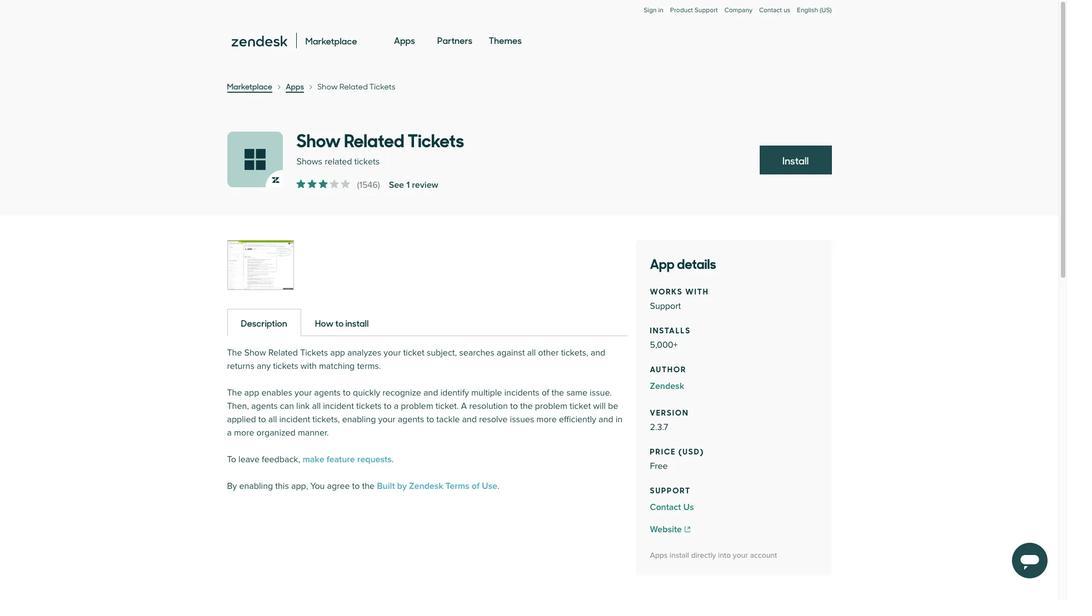 Task type: locate. For each thing, give the bounding box(es) containing it.
2 vertical spatial agents
[[398, 414, 424, 425]]

ticket
[[403, 347, 424, 358], [570, 401, 591, 412]]

the up returns
[[227, 347, 242, 358]]

2 horizontal spatial apps
[[650, 551, 668, 560]]

leave
[[238, 454, 260, 465]]

website link
[[650, 523, 818, 536]]

related
[[339, 81, 368, 92], [344, 126, 404, 152], [268, 347, 298, 358]]

tickets for show related tickets
[[369, 81, 395, 92]]

1 vertical spatial apps link
[[286, 81, 304, 93]]

1 horizontal spatial more
[[536, 414, 557, 425]]

2 horizontal spatial all
[[527, 347, 536, 358]]

1 vertical spatial app
[[244, 387, 259, 398]]

0 horizontal spatial enabling
[[239, 481, 273, 492]]

sign in
[[644, 6, 663, 14]]

1 horizontal spatial ticket
[[570, 401, 591, 412]]

can
[[280, 401, 294, 412]]

1 vertical spatial enabling
[[239, 481, 273, 492]]

global-navigation-secondary element
[[227, 0, 832, 26]]

incident down can
[[279, 414, 310, 425]]

problem
[[401, 401, 433, 412], [535, 401, 567, 412]]

and
[[591, 347, 605, 358], [423, 387, 438, 398], [462, 414, 477, 425], [599, 414, 613, 425]]

agents down the recognize
[[398, 414, 424, 425]]

1 vertical spatial tickets,
[[312, 414, 340, 425]]

1 horizontal spatial .
[[497, 481, 499, 492]]

0 vertical spatial in
[[658, 6, 663, 14]]

to down the recognize
[[384, 401, 392, 412]]

ticket.
[[436, 401, 459, 412]]

1 horizontal spatial star fill image
[[341, 180, 350, 188]]

2 horizontal spatial the
[[552, 387, 564, 398]]

tickets, inside the show related tickets app analyzes your ticket subject, searches against all other tickets, and returns any tickets with matching terms.
[[561, 347, 588, 358]]

into
[[718, 551, 731, 560]]

tickets, up manner.
[[312, 414, 340, 425]]

apps right marketplace
[[286, 81, 304, 92]]

your
[[384, 347, 401, 358], [295, 387, 312, 398], [378, 414, 395, 425], [733, 551, 748, 560]]

of left use
[[472, 481, 480, 492]]

tickets
[[369, 81, 395, 92], [408, 126, 464, 152], [300, 347, 328, 358]]

website
[[650, 524, 682, 535]]

1 vertical spatial tickets
[[273, 361, 298, 372]]

2 vertical spatial show
[[244, 347, 266, 358]]

0 vertical spatial the
[[227, 347, 242, 358]]

subject,
[[427, 347, 457, 358]]

0 vertical spatial zendesk
[[650, 381, 684, 392]]

0 vertical spatial tickets,
[[561, 347, 588, 358]]

.
[[392, 454, 394, 465], [497, 481, 499, 492]]

of for incidents
[[542, 387, 549, 398]]

0 horizontal spatial incident
[[279, 414, 310, 425]]

ticket left the subject, in the bottom of the page
[[403, 347, 424, 358]]

the left the built
[[362, 481, 375, 492]]

manner.
[[298, 427, 329, 438]]

1 horizontal spatial tickets,
[[561, 347, 588, 358]]

with
[[685, 285, 709, 297], [301, 361, 317, 372]]

your right analyzes
[[384, 347, 401, 358]]

star fill image
[[319, 180, 328, 188], [341, 180, 350, 188]]

2 vertical spatial related
[[268, 347, 298, 358]]

1 vertical spatial agents
[[251, 401, 278, 412]]

1 vertical spatial in
[[616, 414, 622, 425]]

a
[[461, 401, 467, 412]]

more right issues
[[536, 414, 557, 425]]

this
[[275, 481, 289, 492]]

1 horizontal spatial enabling
[[342, 414, 376, 425]]

the app enables your agents to quickly recognize and identify multiple incidents of the same issue. then, agents can link all incident tickets to a problem ticket. a resolution to the problem ticket will be applied to all incident tickets, enabling your agents to tackle and resolve issues more efficiently and in a more organized manner.
[[227, 387, 622, 438]]

all left other
[[527, 347, 536, 358]]

problem down the recognize
[[401, 401, 433, 412]]

1 horizontal spatial a
[[394, 401, 399, 412]]

all up organized
[[268, 414, 277, 425]]

related inside show related tickets shows related tickets
[[344, 126, 404, 152]]

in right sign
[[658, 6, 663, 14]]

0 horizontal spatial tickets
[[300, 347, 328, 358]]

contact up website
[[650, 502, 681, 513]]

tickets up 1546
[[354, 156, 380, 167]]

2 horizontal spatial agents
[[398, 414, 424, 425]]

then,
[[227, 401, 249, 412]]

1 vertical spatial with
[[301, 361, 317, 372]]

1 horizontal spatial star fill image
[[308, 180, 316, 188]]

multiple
[[471, 387, 502, 398]]

2 vertical spatial tickets
[[356, 401, 382, 412]]

0 vertical spatial contact
[[759, 6, 782, 14]]

feature
[[327, 454, 355, 465]]

to left tackle
[[426, 414, 434, 425]]

show
[[317, 81, 338, 92], [296, 126, 341, 152], [244, 347, 266, 358]]

support right product
[[695, 6, 718, 14]]

product support link
[[670, 6, 718, 14]]

of right incidents
[[542, 387, 549, 398]]

partners
[[437, 34, 472, 46]]

0 vertical spatial with
[[685, 285, 709, 297]]

terms.
[[357, 361, 381, 372]]

contact for contact us
[[650, 502, 681, 513]]

apps
[[394, 34, 415, 46], [286, 81, 304, 92], [650, 551, 668, 560]]

1 horizontal spatial install
[[670, 551, 689, 560]]

tickets for show related tickets shows related tickets
[[408, 126, 464, 152]]

the up issues
[[520, 401, 533, 412]]

0 horizontal spatial contact
[[650, 502, 681, 513]]

support inside works with support
[[650, 301, 681, 312]]

install left directly
[[670, 551, 689, 560]]

zendesk right the by
[[409, 481, 443, 492]]

works with support
[[650, 285, 709, 312]]

incident down quickly
[[323, 401, 354, 412]]

1 the from the top
[[227, 347, 242, 358]]

0 vertical spatial apps
[[394, 34, 415, 46]]

0 vertical spatial tickets
[[369, 81, 395, 92]]

all right the link
[[312, 401, 321, 412]]

1 horizontal spatial zendesk
[[650, 381, 684, 392]]

0 vertical spatial apps link
[[394, 24, 415, 57]]

and up issue. at the bottom right of the page
[[591, 347, 605, 358]]

show related tickets shows related tickets
[[296, 126, 464, 167]]

the inside the app enables your agents to quickly recognize and identify multiple incidents of the same issue. then, agents can link all incident tickets to a problem ticket. a resolution to the problem ticket will be applied to all incident tickets, enabling your agents to tackle and resolve issues more efficiently and in a more organized manner.
[[227, 387, 242, 398]]

with down details
[[685, 285, 709, 297]]

contact left us
[[759, 6, 782, 14]]

1 vertical spatial of
[[472, 481, 480, 492]]

tab list
[[227, 308, 627, 336]]

1 horizontal spatial in
[[658, 6, 663, 14]]

0 horizontal spatial star fill image
[[319, 180, 328, 188]]

your up the link
[[295, 387, 312, 398]]

to right how
[[335, 317, 344, 329]]

support down works
[[650, 301, 681, 312]]

1 vertical spatial show
[[296, 126, 341, 152]]

in
[[658, 6, 663, 14], [616, 414, 622, 425]]

of for terms
[[472, 481, 480, 492]]

0 horizontal spatial problem
[[401, 401, 433, 412]]

all
[[527, 347, 536, 358], [312, 401, 321, 412], [268, 414, 277, 425]]

english
[[797, 6, 818, 14]]

your down the recognize
[[378, 414, 395, 425]]

issues
[[510, 414, 534, 425]]

the left same
[[552, 387, 564, 398]]

tickets inside the show related tickets app analyzes your ticket subject, searches against all other tickets, and returns any tickets with matching terms.
[[273, 361, 298, 372]]

support up contact us
[[650, 484, 691, 496]]

author
[[650, 363, 686, 375]]

0 vertical spatial enabling
[[342, 414, 376, 425]]

zendesk link
[[650, 380, 818, 393]]

1 horizontal spatial problem
[[535, 401, 567, 412]]

english (us)
[[797, 6, 832, 14]]

a down the recognize
[[394, 401, 399, 412]]

marketplace link
[[227, 81, 272, 93]]

1 vertical spatial tickets
[[408, 126, 464, 152]]

by
[[227, 481, 237, 492]]

(usd)
[[679, 445, 704, 457]]

tickets inside the show related tickets app analyzes your ticket subject, searches against all other tickets, and returns any tickets with matching terms.
[[300, 347, 328, 358]]

5,000+
[[650, 340, 678, 351]]

1 star fill image from the left
[[319, 180, 328, 188]]

1 horizontal spatial of
[[542, 387, 549, 398]]

. up the built
[[392, 454, 394, 465]]

agents down the enables
[[251, 401, 278, 412]]

ticket up the efficiently
[[570, 401, 591, 412]]

of
[[542, 387, 549, 398], [472, 481, 480, 492]]

against
[[497, 347, 525, 358]]

. right terms
[[497, 481, 499, 492]]

the for the show related tickets app analyzes your ticket subject, searches against all other tickets, and returns any tickets with matching terms.
[[227, 347, 242, 358]]

make
[[303, 454, 324, 465]]

install
[[345, 317, 369, 329], [670, 551, 689, 560]]

0 horizontal spatial with
[[301, 361, 317, 372]]

0 horizontal spatial a
[[227, 427, 232, 438]]

0 horizontal spatial install
[[345, 317, 369, 329]]

to up organized
[[258, 414, 266, 425]]

tickets, right other
[[561, 347, 588, 358]]

3 star fill image from the left
[[330, 180, 339, 188]]

product support
[[670, 6, 718, 14]]

1 vertical spatial related
[[344, 126, 404, 152]]

tickets inside show related tickets shows related tickets
[[354, 156, 380, 167]]

in down be
[[616, 414, 622, 425]]

0 vertical spatial all
[[527, 347, 536, 358]]

2 horizontal spatial tickets
[[408, 126, 464, 152]]

apps down website
[[650, 551, 668, 560]]

incident
[[323, 401, 354, 412], [279, 414, 310, 425]]

1 horizontal spatial incident
[[323, 401, 354, 412]]

show inside show related tickets shows related tickets
[[296, 126, 341, 152]]

the
[[552, 387, 564, 398], [520, 401, 533, 412], [362, 481, 375, 492]]

us
[[683, 502, 694, 513]]

with left matching
[[301, 361, 317, 372]]

tickets inside the app enables your agents to quickly recognize and identify multiple incidents of the same issue. then, agents can link all incident tickets to a problem ticket. a resolution to the problem ticket will be applied to all incident tickets, enabling your agents to tackle and resolve issues more efficiently and in a more organized manner.
[[356, 401, 382, 412]]

enabling down quickly
[[342, 414, 376, 425]]

1 horizontal spatial app
[[330, 347, 345, 358]]

partners link
[[437, 24, 472, 57]]

the inside the show related tickets app analyzes your ticket subject, searches against all other tickets, and returns any tickets with matching terms.
[[227, 347, 242, 358]]

2 the from the top
[[227, 387, 242, 398]]

preview image of app image
[[228, 241, 293, 290]]

0 horizontal spatial more
[[234, 427, 254, 438]]

1 vertical spatial incident
[[279, 414, 310, 425]]

0 vertical spatial more
[[536, 414, 557, 425]]

related inside the show related tickets app analyzes your ticket subject, searches against all other tickets, and returns any tickets with matching terms.
[[268, 347, 298, 358]]

0 vertical spatial agents
[[314, 387, 341, 398]]

problem down same
[[535, 401, 567, 412]]

star fill image left (
[[341, 180, 350, 188]]

0 vertical spatial ticket
[[403, 347, 424, 358]]

to
[[227, 454, 236, 465]]

2 vertical spatial apps
[[650, 551, 668, 560]]

0 horizontal spatial app
[[244, 387, 259, 398]]

agents down matching
[[314, 387, 341, 398]]

english (us) link
[[797, 6, 832, 26]]

tickets down quickly
[[356, 401, 382, 412]]

1 vertical spatial the
[[227, 387, 242, 398]]

tickets right any
[[273, 361, 298, 372]]

the for the app enables your agents to quickly recognize and identify multiple incidents of the same issue. then, agents can link all incident tickets to a problem ticket. a resolution to the problem ticket will be applied to all incident tickets, enabling your agents to tackle and resolve issues more efficiently and in a more organized manner.
[[227, 387, 242, 398]]

star fill image down shows
[[319, 180, 328, 188]]

1 horizontal spatial the
[[520, 401, 533, 412]]

use
[[482, 481, 497, 492]]

the up then,
[[227, 387, 242, 398]]

app up matching
[[330, 347, 345, 358]]

more down applied on the left of page
[[234, 427, 254, 438]]

0 horizontal spatial .
[[392, 454, 394, 465]]

make feature requests link
[[303, 454, 392, 465]]

to
[[335, 317, 344, 329], [343, 387, 351, 398], [384, 401, 392, 412], [510, 401, 518, 412], [258, 414, 266, 425], [426, 414, 434, 425], [352, 481, 360, 492]]

1 vertical spatial more
[[234, 427, 254, 438]]

enabling right 'by'
[[239, 481, 273, 492]]

2 vertical spatial tickets
[[300, 347, 328, 358]]

of inside the app enables your agents to quickly recognize and identify multiple incidents of the same issue. then, agents can link all incident tickets to a problem ticket. a resolution to the problem ticket will be applied to all incident tickets, enabling your agents to tackle and resolve issues more efficiently and in a more organized manner.
[[542, 387, 549, 398]]

app inside the app enables your agents to quickly recognize and identify multiple incidents of the same issue. then, agents can link all incident tickets to a problem ticket. a resolution to the problem ticket will be applied to all incident tickets, enabling your agents to tackle and resolve issues more efficiently and in a more organized manner.
[[244, 387, 259, 398]]

1 vertical spatial contact
[[650, 502, 681, 513]]

a
[[394, 401, 399, 412], [227, 427, 232, 438]]

apps link left the "partners" link
[[394, 24, 415, 57]]

install up analyzes
[[345, 317, 369, 329]]

0 vertical spatial related
[[339, 81, 368, 92]]

requests
[[357, 454, 392, 465]]

apps link right marketplace link
[[286, 81, 304, 93]]

contact inside global-navigation-secondary "element"
[[759, 6, 782, 14]]

1 horizontal spatial tickets
[[369, 81, 395, 92]]

contact us link
[[650, 501, 818, 514]]

a down applied on the left of page
[[227, 427, 232, 438]]

1 vertical spatial all
[[312, 401, 321, 412]]

0 vertical spatial install
[[345, 317, 369, 329]]

zendesk down author
[[650, 381, 684, 392]]

0 horizontal spatial tickets,
[[312, 414, 340, 425]]

1 vertical spatial support
[[650, 301, 681, 312]]

1 horizontal spatial apps link
[[394, 24, 415, 57]]

0 vertical spatial app
[[330, 347, 345, 358]]

0 horizontal spatial all
[[268, 414, 277, 425]]

1 horizontal spatial with
[[685, 285, 709, 297]]

0 vertical spatial tickets
[[354, 156, 380, 167]]

and down a
[[462, 414, 477, 425]]

2 vertical spatial the
[[362, 481, 375, 492]]

show for show related tickets
[[317, 81, 338, 92]]

0 horizontal spatial star fill image
[[296, 180, 305, 188]]

0 horizontal spatial in
[[616, 414, 622, 425]]

0 vertical spatial incident
[[323, 401, 354, 412]]

resolve
[[479, 414, 508, 425]]

more
[[536, 414, 557, 425], [234, 427, 254, 438]]

2 horizontal spatial star fill image
[[330, 180, 339, 188]]

0 horizontal spatial of
[[472, 481, 480, 492]]

0 vertical spatial support
[[695, 6, 718, 14]]

star fill image
[[296, 180, 305, 188], [308, 180, 316, 188], [330, 180, 339, 188]]

apps left partners on the left top of the page
[[394, 34, 415, 46]]

contact us link
[[759, 6, 790, 14]]

issue.
[[590, 387, 612, 398]]

0 vertical spatial show
[[317, 81, 338, 92]]

enabling inside the app enables your agents to quickly recognize and identify multiple incidents of the same issue. then, agents can link all incident tickets to a problem ticket. a resolution to the problem ticket will be applied to all incident tickets, enabling your agents to tackle and resolve issues more efficiently and in a more organized manner.
[[342, 414, 376, 425]]

tickets inside show related tickets shows related tickets
[[408, 126, 464, 152]]

app up then,
[[244, 387, 259, 398]]

tab list containing description
[[227, 308, 627, 336]]

us
[[784, 6, 790, 14]]

2 problem from the left
[[535, 401, 567, 412]]

the
[[227, 347, 242, 358], [227, 387, 242, 398]]



Task type: vqa. For each thing, say whether or not it's contained in the screenshot.
The Incident to the left
yes



Task type: describe. For each thing, give the bounding box(es) containing it.
feedback,
[[262, 454, 300, 465]]

identify
[[440, 387, 469, 398]]

account
[[750, 551, 777, 560]]

app inside the show related tickets app analyzes your ticket subject, searches against all other tickets, and returns any tickets with matching terms.
[[330, 347, 345, 358]]

company
[[724, 6, 752, 14]]

applied
[[227, 414, 256, 425]]

link
[[296, 401, 310, 412]]

2 star fill image from the left
[[308, 180, 316, 188]]

shows
[[296, 156, 322, 167]]

your inside the show related tickets app analyzes your ticket subject, searches against all other tickets, and returns any tickets with matching terms.
[[384, 347, 401, 358]]

app
[[650, 253, 674, 273]]

1 vertical spatial apps
[[286, 81, 304, 92]]

0 vertical spatial the
[[552, 387, 564, 398]]

contact us
[[650, 502, 694, 513]]

same
[[566, 387, 587, 398]]

show for show related tickets shows related tickets
[[296, 126, 341, 152]]

2 vertical spatial all
[[268, 414, 277, 425]]

marketplace
[[227, 81, 272, 92]]

sign in link
[[644, 6, 663, 14]]

resolution
[[469, 401, 508, 412]]

installs 5,000+
[[650, 324, 691, 351]]

1 vertical spatial .
[[497, 481, 499, 492]]

to right agree
[[352, 481, 360, 492]]

built
[[377, 481, 395, 492]]

ticket inside the app enables your agents to quickly recognize and identify multiple incidents of the same issue. then, agents can link all incident tickets to a problem ticket. a resolution to the problem ticket will be applied to all incident tickets, enabling your agents to tackle and resolve issues more efficiently and in a more organized manner.
[[570, 401, 591, 412]]

any
[[257, 361, 271, 372]]

in inside the app enables your agents to quickly recognize and identify multiple incidents of the same issue. then, agents can link all incident tickets to a problem ticket. a resolution to the problem ticket will be applied to all incident tickets, enabling your agents to tackle and resolve issues more efficiently and in a more organized manner.
[[616, 414, 622, 425]]

related for show related tickets shows related tickets
[[344, 126, 404, 152]]

2 star fill image from the left
[[341, 180, 350, 188]]

by
[[397, 481, 407, 492]]

1546
[[359, 180, 378, 191]]

version
[[650, 406, 689, 418]]

and down will
[[599, 414, 613, 425]]

1
[[406, 180, 410, 191]]

themes link
[[489, 24, 522, 57]]

other
[[538, 347, 559, 358]]

to left quickly
[[343, 387, 351, 398]]

version 2.3.7
[[650, 406, 689, 433]]

to leave feedback, make feature requests .
[[227, 454, 394, 465]]

to inside tab list
[[335, 317, 344, 329]]

1 problem from the left
[[401, 401, 433, 412]]

1 horizontal spatial agents
[[314, 387, 341, 398]]

be
[[608, 401, 618, 412]]

install button
[[759, 146, 832, 175]]

support inside global-navigation-secondary "element"
[[695, 6, 718, 14]]

analyzes
[[347, 347, 381, 358]]

0 horizontal spatial apps link
[[286, 81, 304, 93]]

related for show related tickets
[[339, 81, 368, 92]]

zendesk image
[[231, 36, 287, 47]]

details
[[677, 253, 716, 273]]

(
[[357, 180, 359, 191]]

0 vertical spatial a
[[394, 401, 399, 412]]

see
[[389, 180, 404, 191]]

2 vertical spatial support
[[650, 484, 691, 496]]

directly
[[691, 551, 716, 560]]

tickets, inside the app enables your agents to quickly recognize and identify multiple incidents of the same issue. then, agents can link all incident tickets to a problem ticket. a resolution to the problem ticket will be applied to all incident tickets, enabling your agents to tackle and resolve issues more efficiently and in a more organized manner.
[[312, 414, 340, 425]]

the show related tickets app analyzes your ticket subject, searches against all other tickets, and returns any tickets with matching terms.
[[227, 347, 605, 372]]

works
[[650, 285, 683, 297]]

0 vertical spatial .
[[392, 454, 394, 465]]

1 vertical spatial zendesk
[[409, 481, 443, 492]]

recognize
[[382, 387, 421, 398]]

0 horizontal spatial the
[[362, 481, 375, 492]]

sign
[[644, 6, 657, 14]]

)
[[378, 180, 380, 191]]

review
[[412, 180, 438, 191]]

installs
[[650, 324, 691, 336]]

apps install directly into your account
[[650, 551, 777, 560]]

free
[[650, 461, 668, 472]]

with inside the show related tickets app analyzes your ticket subject, searches against all other tickets, and returns any tickets with matching terms.
[[301, 361, 317, 372]]

price (usd) free
[[650, 445, 704, 472]]

1 horizontal spatial apps
[[394, 34, 415, 46]]

product
[[670, 6, 693, 14]]

app details
[[650, 253, 716, 273]]

install inside tab list
[[345, 317, 369, 329]]

price
[[650, 445, 676, 457]]

related
[[325, 156, 352, 167]]

built by zendesk terms of use link
[[377, 481, 497, 492]]

and inside the show related tickets app analyzes your ticket subject, searches against all other tickets, and returns any tickets with matching terms.
[[591, 347, 605, 358]]

1 vertical spatial a
[[227, 427, 232, 438]]

contact for contact us
[[759, 6, 782, 14]]

1 vertical spatial the
[[520, 401, 533, 412]]

show inside the show related tickets app analyzes your ticket subject, searches against all other tickets, and returns any tickets with matching terms.
[[244, 347, 266, 358]]

see 1 review
[[389, 180, 438, 191]]

app,
[[291, 481, 308, 492]]

your right into
[[733, 551, 748, 560]]

show related tickets
[[317, 81, 395, 92]]

contact us
[[759, 6, 790, 14]]

incidents
[[504, 387, 539, 398]]

organized
[[256, 427, 296, 438]]

by enabling this app, you agree to the built by zendesk terms of use .
[[227, 481, 499, 492]]

will
[[593, 401, 606, 412]]

1 star fill image from the left
[[296, 180, 305, 188]]

install
[[782, 153, 809, 167]]

in inside global-navigation-secondary "element"
[[658, 6, 663, 14]]

themes
[[489, 34, 522, 46]]

returns
[[227, 361, 254, 372]]

quickly
[[353, 387, 380, 398]]

(us)
[[820, 6, 832, 14]]

description
[[241, 317, 287, 329]]

ticket inside the show related tickets app analyzes your ticket subject, searches against all other tickets, and returns any tickets with matching terms.
[[403, 347, 424, 358]]

and up the ticket.
[[423, 387, 438, 398]]

company link
[[724, 6, 752, 26]]

matching
[[319, 361, 355, 372]]

all inside the show related tickets app analyzes your ticket subject, searches against all other tickets, and returns any tickets with matching terms.
[[527, 347, 536, 358]]

efficiently
[[559, 414, 596, 425]]

agree
[[327, 481, 350, 492]]

enables
[[261, 387, 292, 398]]

with inside works with support
[[685, 285, 709, 297]]

to down incidents
[[510, 401, 518, 412]]

tackle
[[436, 414, 460, 425]]

see 1 review link
[[389, 178, 438, 192]]



